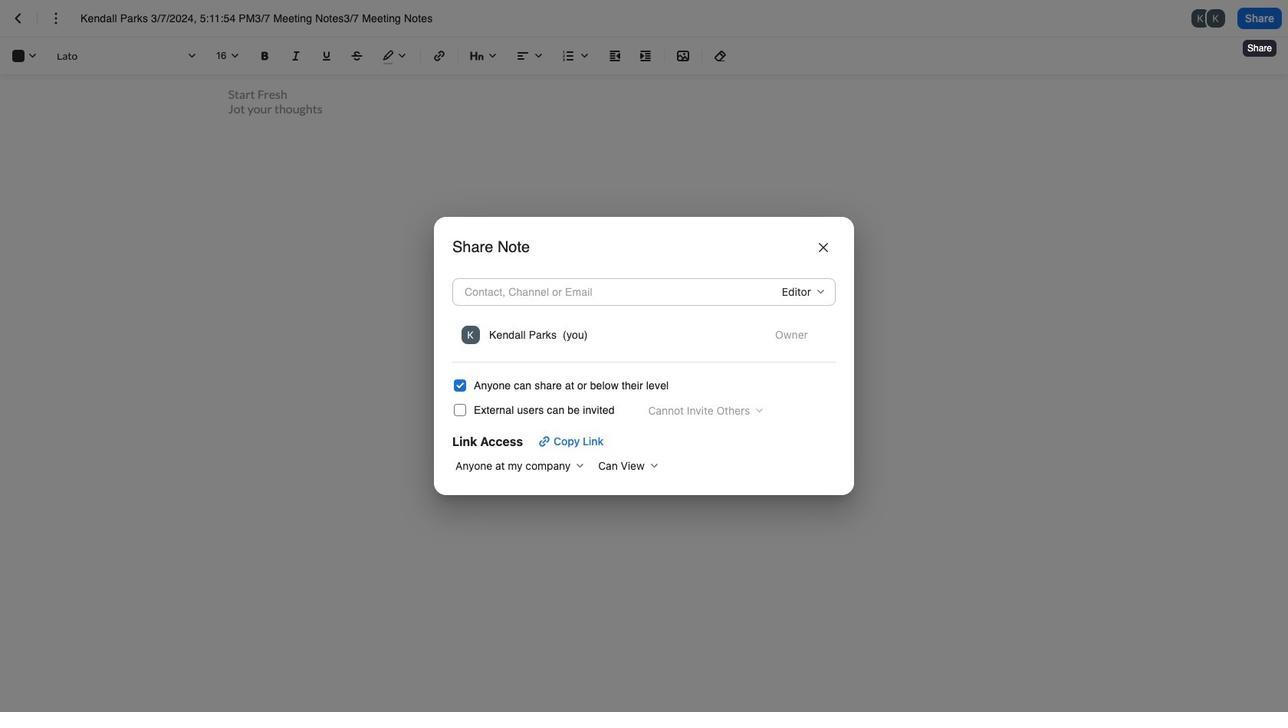 Task type: locate. For each thing, give the bounding box(es) containing it.
underline image
[[317, 47, 336, 65]]

insert image image
[[674, 47, 692, 65]]

None text field
[[81, 11, 461, 26]]

dialog
[[434, 217, 854, 495]]

copy link image
[[535, 432, 554, 451]]

close image
[[819, 243, 828, 252]]

None field
[[766, 325, 827, 346], [639, 400, 769, 421], [452, 455, 589, 477], [589, 455, 663, 477], [766, 325, 827, 346], [639, 400, 769, 421], [452, 455, 589, 477], [589, 455, 663, 477]]

menu item
[[459, 322, 830, 349]]

strikethrough image
[[348, 47, 367, 65]]

permission element
[[766, 325, 827, 346]]

bold image
[[256, 47, 275, 65]]

tooltip
[[1241, 29, 1278, 58]]

increase indent image
[[636, 47, 655, 65]]

all notes image
[[9, 9, 28, 28]]



Task type: vqa. For each thing, say whether or not it's contained in the screenshot.
Bold "image"
yes



Task type: describe. For each thing, give the bounding box(es) containing it.
permission image
[[773, 282, 830, 303]]

link image
[[430, 47, 449, 65]]

decrease indent image
[[606, 47, 624, 65]]

italic image
[[287, 47, 305, 65]]

kendall parks image
[[462, 326, 480, 345]]

Contact, Channel or Email text field
[[462, 282, 735, 303]]

clear style image
[[712, 47, 730, 65]]



